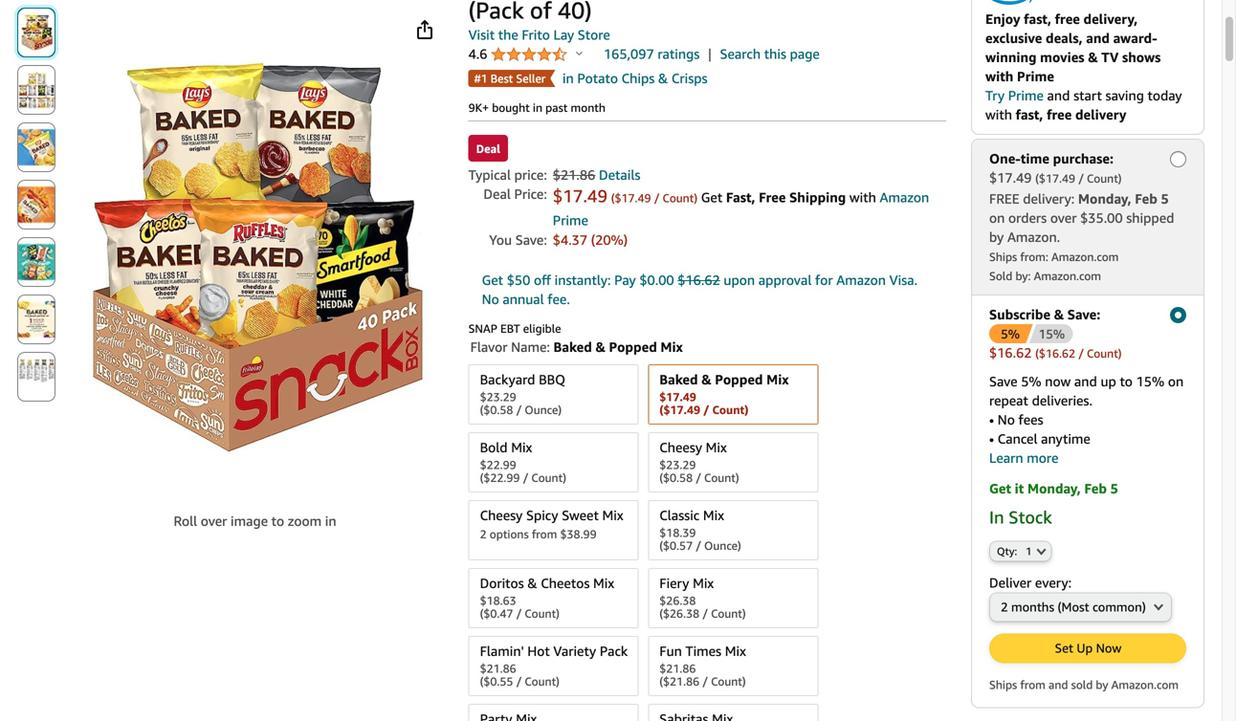 Task type: locate. For each thing, give the bounding box(es) containing it.
2 left options
[[480, 528, 487, 541]]

0 vertical spatial no
[[482, 291, 499, 307]]

in left potato
[[563, 70, 574, 86]]

set up now
[[1055, 641, 1122, 656]]

($0.58 inside cheesy mix $23.29 ($0.58 /  count)
[[659, 471, 693, 485]]

/ right ($22.99
[[523, 471, 528, 485]]

search this page link
[[720, 44, 820, 64]]

from inside cheesy spicy sweet mix 2 options from $38.99
[[532, 528, 557, 541]]

get left fast,
[[701, 189, 723, 205]]

/ up classic
[[696, 471, 701, 485]]

165,097 ratings link
[[604, 46, 700, 62]]

1 horizontal spatial $23.29
[[659, 458, 696, 472]]

on down the radio active image at the top right of page
[[1168, 373, 1184, 389]]

/ inside 'fiery mix $26.38 ($26.38 /  count)'
[[703, 607, 708, 620]]

1 ships from the top
[[989, 250, 1017, 263]]

enjoy
[[986, 11, 1020, 27]]

subscribe
[[989, 306, 1051, 322]]

1 horizontal spatial no
[[998, 412, 1015, 428]]

2 vertical spatial amazon.com
[[1111, 678, 1179, 692]]

1 vertical spatial 5%
[[1021, 373, 1042, 389]]

free up deals,
[[1055, 11, 1080, 27]]

option group
[[463, 361, 946, 721]]

flamin' hot variety pack $21.86 ($0.55 /  count)
[[480, 643, 628, 688]]

0 vertical spatial amazon.com
[[1052, 250, 1119, 263]]

hot
[[527, 643, 550, 659]]

try
[[986, 87, 1005, 103]]

0 vertical spatial ships
[[989, 250, 1017, 263]]

sold
[[1071, 678, 1093, 692]]

1 vertical spatial to
[[271, 513, 284, 529]]

5 down save 5% now and up to 15% on repeat deliveries. • no fees • cancel anytime learn more
[[1110, 481, 1118, 496]]

upon
[[724, 272, 755, 288]]

/ inside fun times mix $21.86 ($21.86 /  count)
[[703, 675, 708, 688]]

0 vertical spatial fast,
[[1024, 11, 1051, 27]]

dropdown image
[[1037, 548, 1046, 555], [1154, 603, 1163, 611]]

1 vertical spatial on
[[1168, 373, 1184, 389]]

1 vertical spatial feb
[[1084, 481, 1107, 496]]

deal up typical
[[476, 142, 500, 155]]

1 horizontal spatial popped
[[715, 372, 763, 388]]

1 vertical spatial baked
[[659, 372, 698, 388]]

count) down purchase:
[[1087, 172, 1122, 185]]

popover image
[[576, 51, 583, 55]]

/ right ($21.86
[[703, 675, 708, 688]]

baked down 'eligible'
[[554, 339, 592, 355]]

1 vertical spatial (
[[611, 191, 615, 205]]

1 horizontal spatial baked
[[659, 372, 698, 388]]

0 vertical spatial 5
[[1161, 191, 1169, 206]]

deliver every:
[[989, 575, 1072, 591]]

price:
[[514, 167, 547, 183]]

($0.58 for backyard bbq
[[480, 403, 513, 417]]

exclusive
[[986, 30, 1042, 46]]

1 vertical spatial deal
[[484, 186, 511, 202]]

0 vertical spatial •
[[989, 412, 994, 428]]

( down subscribe & save:
[[1035, 347, 1039, 360]]

1 horizontal spatial over
[[1050, 210, 1077, 226]]

$23.29 down backyard
[[480, 390, 516, 404]]

get for get $50 off instantly: pay $0.00 $16.62
[[482, 272, 503, 288]]

dropdown image right 1
[[1037, 548, 1046, 555]]

1 vertical spatial $23.29
[[659, 458, 696, 472]]

get left "$50"
[[482, 272, 503, 288]]

0 vertical spatial dropdown image
[[1037, 548, 1046, 555]]

by right sold
[[1096, 678, 1108, 692]]

count) left fast,
[[663, 191, 698, 205]]

/ up deliveries.
[[1079, 347, 1084, 360]]

count) up hot
[[525, 607, 560, 620]]

1 horizontal spatial cheesy
[[659, 440, 702, 455]]

2 horizontal spatial in
[[563, 70, 574, 86]]

& inside "baked & popped mix $17.49 ($17.49 /  count)"
[[702, 372, 712, 388]]

get
[[701, 189, 723, 205], [482, 272, 503, 288], [989, 481, 1011, 496]]

( inside $16.62 ( $16.62 / count)
[[1035, 347, 1039, 360]]

count) inside "baked & popped mix $17.49 ($17.49 /  count)"
[[712, 403, 749, 417]]

15% inside save 5% now and up to 15% on repeat deliveries. • no fees • cancel anytime learn more
[[1136, 373, 1165, 389]]

ships left sold
[[989, 678, 1017, 692]]

cheesy for cheesy spicy sweet mix
[[480, 508, 523, 523]]

prime up try prime link
[[1017, 68, 1054, 84]]

1 horizontal spatial 15%
[[1136, 373, 1165, 389]]

15% right up
[[1136, 373, 1165, 389]]

with right shipping
[[850, 189, 876, 205]]

count) inside one-time purchase: $17.49 ( $17.49 / count) free delivery: monday, feb 5 on orders over $35.00 shipped by amazon. ships from: amazon.com sold by: amazon.com
[[1087, 172, 1122, 185]]

0 vertical spatial $23.29
[[480, 390, 516, 404]]

ships
[[989, 250, 1017, 263], [989, 678, 1017, 692]]

($0.58 for cheesy mix
[[659, 471, 693, 485]]

/ right ($0.47
[[516, 607, 522, 620]]

0 horizontal spatial popped
[[609, 339, 657, 355]]

0 horizontal spatial in
[[325, 513, 336, 529]]

$17.49
[[989, 170, 1032, 185], [1039, 172, 1075, 185], [553, 186, 608, 206], [615, 191, 651, 205], [659, 390, 696, 404]]

( for $16.62
[[1035, 347, 1039, 360]]

fast, down try prime link
[[1016, 107, 1043, 122]]

0 vertical spatial on
[[989, 210, 1005, 226]]

/ inside flamin' hot variety pack $21.86 ($0.55 /  count)
[[516, 675, 522, 688]]

$16.62 up save
[[989, 345, 1032, 361]]

None submit
[[18, 9, 55, 56], [18, 66, 55, 114], [18, 123, 55, 171], [18, 181, 55, 229], [18, 238, 55, 286], [18, 296, 55, 343], [18, 353, 55, 401], [18, 9, 55, 56], [18, 66, 55, 114], [18, 123, 55, 171], [18, 181, 55, 229], [18, 238, 55, 286], [18, 296, 55, 343], [18, 353, 55, 401]]

popped inside "baked & popped mix $17.49 ($17.49 /  count)"
[[715, 372, 763, 388]]

count) up times
[[711, 607, 746, 620]]

fast,
[[726, 189, 755, 205]]

0 horizontal spatial on
[[989, 210, 1005, 226]]

to inside save 5% now and up to 15% on repeat deliveries. • no fees • cancel anytime learn more
[[1120, 373, 1133, 389]]

1 vertical spatial 5
[[1110, 481, 1118, 496]]

to right up
[[1120, 373, 1133, 389]]

0 vertical spatial 5%
[[1001, 327, 1020, 341]]

and left up
[[1074, 373, 1097, 389]]

/ right the ($26.38
[[703, 607, 708, 620]]

• down the repeat
[[989, 412, 994, 428]]

& left tv
[[1088, 49, 1098, 65]]

0 vertical spatial 15%
[[1039, 327, 1065, 341]]

count) inside bold mix $22.99 ($22.99 /  count)
[[531, 471, 566, 485]]

($0.58 up classic
[[659, 471, 693, 485]]

prime right try
[[1008, 87, 1044, 103]]

15% up $16.62 ( $16.62 / count)
[[1039, 327, 1065, 341]]

count) down times
[[711, 675, 746, 688]]

/ right ($0.57
[[696, 539, 701, 553]]

0 vertical spatial with
[[986, 68, 1014, 84]]

cheesy inside cheesy mix $23.29 ($0.58 /  count)
[[659, 440, 702, 455]]

1 vertical spatial monday,
[[1028, 481, 1081, 496]]

free left 'delivery' in the top of the page
[[1047, 107, 1072, 122]]

0 vertical spatial in
[[563, 70, 574, 86]]

baked up ($17.49
[[659, 372, 698, 388]]

$16.62
[[678, 272, 720, 288], [989, 345, 1032, 361], [1039, 347, 1075, 360]]

1 horizontal spatial 5
[[1161, 191, 1169, 206]]

1 horizontal spatial ($0.58
[[659, 471, 693, 485]]

$21.86 right price:
[[553, 167, 595, 183]]

to left zoom
[[271, 513, 284, 529]]

ounce) down the bbq
[[525, 403, 562, 417]]

( down time
[[1035, 172, 1039, 185]]

no up snap
[[482, 291, 499, 307]]

5
[[1161, 191, 1169, 206], [1110, 481, 1118, 496]]

2 ships from the top
[[989, 678, 1017, 692]]

by inside one-time purchase: $17.49 ( $17.49 / count) free delivery: monday, feb 5 on orders over $35.00 shipped by amazon. ships from: amazon.com sold by: amazon.com
[[989, 229, 1004, 245]]

4.6
[[468, 46, 491, 62]]

ounce)
[[525, 403, 562, 417], [704, 539, 741, 553]]

/ right ($0.55
[[516, 675, 522, 688]]

0 vertical spatial by
[[989, 229, 1004, 245]]

get for get it monday, feb 5
[[989, 481, 1011, 496]]

#1 best seller
[[474, 72, 546, 85]]

1 horizontal spatial feb
[[1135, 191, 1158, 206]]

1 vertical spatial in
[[533, 101, 543, 114]]

eligible
[[523, 322, 561, 335]]

amazon right for
[[836, 272, 886, 288]]

0 vertical spatial cheesy
[[659, 440, 702, 455]]

cheesy down ($17.49
[[659, 440, 702, 455]]

1 vertical spatial ships
[[989, 678, 1017, 692]]

0 horizontal spatial save:
[[515, 232, 547, 248]]

save: right the you
[[515, 232, 547, 248]]

get fast, free shipping with
[[701, 189, 880, 205]]

2 down deliver
[[1001, 600, 1008, 615]]

($0.58 down backyard
[[480, 403, 513, 417]]

& inside doritos & cheetos mix $18.63 ($0.47 /  count)
[[528, 576, 537, 591]]

ships up sold
[[989, 250, 1017, 263]]

roll
[[174, 513, 197, 529]]

award-
[[1113, 30, 1157, 46]]

ships inside one-time purchase: $17.49 ( $17.49 / count) free delivery: monday, feb 5 on orders over $35.00 shipped by amazon. ships from: amazon.com sold by: amazon.com
[[989, 250, 1017, 263]]

$17.49 down details button
[[615, 191, 651, 205]]

ounce) inside the classic mix $18.39 ($0.57 /  ounce)
[[704, 539, 741, 553]]

$50
[[507, 272, 530, 288]]

$35.00
[[1080, 210, 1123, 226]]

$18.63
[[480, 594, 516, 608]]

count) up spicy
[[531, 471, 566, 485]]

1 horizontal spatial in
[[533, 101, 543, 114]]

$21.86
[[553, 167, 595, 183], [480, 662, 516, 676], [659, 662, 696, 676]]

1 vertical spatial •
[[989, 431, 994, 447]]

1 horizontal spatial 5%
[[1021, 373, 1042, 389]]

1 vertical spatial with
[[986, 107, 1012, 122]]

$17.49 down typical price: $21.86 details at top
[[553, 186, 608, 206]]

and inside save 5% now and up to 15% on repeat deliveries. • no fees • cancel anytime learn more
[[1074, 373, 1097, 389]]

and up tv
[[1086, 30, 1110, 46]]

1 vertical spatial amazon
[[836, 272, 886, 288]]

ebt
[[500, 322, 520, 335]]

get left "it"
[[989, 481, 1011, 496]]

•
[[989, 412, 994, 428], [989, 431, 994, 447]]

($0.58 inside the backyard bbq $23.29 ($0.58 /  ounce)
[[480, 403, 513, 417]]

5 inside one-time purchase: $17.49 ( $17.49 / count) free delivery: monday, feb 5 on orders over $35.00 shipped by amazon. ships from: amazon.com sold by: amazon.com
[[1161, 191, 1169, 206]]

0 vertical spatial free
[[1055, 11, 1080, 27]]

try prime link
[[986, 87, 1044, 103]]

cheesy for cheesy mix
[[659, 440, 702, 455]]

deal down typical
[[484, 186, 511, 202]]

0 horizontal spatial 2
[[480, 528, 487, 541]]

amazon.com down the "$35.00"
[[1052, 250, 1119, 263]]

$16.62 inside $16.62 ( $16.62 / count)
[[1039, 347, 1075, 360]]

in potato chips & crisps
[[563, 70, 708, 86]]

1 horizontal spatial on
[[1168, 373, 1184, 389]]

and left sold
[[1049, 678, 1068, 692]]

no inside save 5% now and up to 15% on repeat deliveries. • no fees • cancel anytime learn more
[[998, 412, 1015, 428]]

5% left now
[[1021, 373, 1042, 389]]

ounce) for bbq
[[525, 403, 562, 417]]

amazon.
[[1007, 229, 1060, 245]]

from left sold
[[1020, 678, 1046, 692]]

classic mix $18.39 ($0.57 /  ounce)
[[659, 508, 741, 553]]

saving
[[1106, 87, 1144, 103]]

ounce) right ($0.57
[[704, 539, 741, 553]]

( inside $17.49 ( $17.49 / count)
[[611, 191, 615, 205]]

1 vertical spatial prime
[[1008, 87, 1044, 103]]

amazon.com down from:
[[1034, 269, 1101, 283]]

0 horizontal spatial ounce)
[[525, 403, 562, 417]]

with inside and start saving today with
[[986, 107, 1012, 122]]

9k+ bought in past month
[[468, 101, 606, 114]]

2 vertical spatial with
[[850, 189, 876, 205]]

1 vertical spatial ($0.58
[[659, 471, 693, 485]]

0 horizontal spatial get
[[482, 272, 503, 288]]

image
[[231, 513, 268, 529]]

mix
[[661, 339, 683, 355], [767, 372, 789, 388], [511, 440, 532, 455], [706, 440, 727, 455], [602, 508, 623, 523], [703, 508, 724, 523], [593, 576, 614, 591], [693, 576, 714, 591], [725, 643, 746, 659]]

cheesy inside cheesy spicy sweet mix 2 options from $38.99
[[480, 508, 523, 523]]

( for $17.49
[[611, 191, 615, 205]]

1 vertical spatial amazon.com
[[1034, 269, 1101, 283]]

1 vertical spatial fast,
[[1016, 107, 1043, 122]]

1 • from the top
[[989, 412, 994, 428]]

/ inside one-time purchase: $17.49 ( $17.49 / count) free delivery: monday, feb 5 on orders over $35.00 shipped by amazon. ships from: amazon.com sold by: amazon.com
[[1079, 172, 1084, 185]]

5 up the shipped
[[1161, 191, 1169, 206]]

0 vertical spatial over
[[1050, 210, 1077, 226]]

$26.38
[[659, 594, 696, 608]]

$21.86 down fun
[[659, 662, 696, 676]]

count) up the classic mix $18.39 ($0.57 /  ounce)
[[704, 471, 739, 485]]

mix inside bold mix $22.99 ($22.99 /  count)
[[511, 440, 532, 455]]

1 vertical spatial 15%
[[1136, 373, 1165, 389]]

fast,
[[1024, 11, 1051, 27], [1016, 107, 1043, 122]]

0 horizontal spatial from
[[532, 528, 557, 541]]

feb up the shipped
[[1135, 191, 1158, 206]]

2 horizontal spatial $16.62
[[1039, 347, 1075, 360]]

0 vertical spatial amazon
[[880, 189, 929, 205]]

prime up $4.37
[[553, 212, 588, 228]]

in left the past
[[533, 101, 543, 114]]

0 vertical spatial monday,
[[1078, 191, 1132, 206]]

2 horizontal spatial $21.86
[[659, 662, 696, 676]]

1 horizontal spatial $16.62
[[989, 345, 1032, 361]]

&
[[1088, 49, 1098, 65], [658, 70, 668, 86], [1054, 306, 1064, 322], [596, 339, 606, 355], [702, 372, 712, 388], [528, 576, 537, 591]]

/ down backyard
[[516, 403, 522, 417]]

$22.99
[[480, 458, 516, 472]]

prime inside amazon prime
[[553, 212, 588, 228]]

( down details button
[[611, 191, 615, 205]]

1 vertical spatial get
[[482, 272, 503, 288]]

/ down purchase:
[[1079, 172, 1084, 185]]

now
[[1096, 641, 1122, 656]]

dropdown image right common)
[[1154, 603, 1163, 611]]

/
[[1079, 172, 1084, 185], [654, 191, 660, 205], [1079, 347, 1084, 360], [516, 403, 522, 417], [703, 403, 709, 417], [523, 471, 528, 485], [696, 471, 701, 485], [696, 539, 701, 553], [516, 607, 522, 620], [703, 607, 708, 620], [516, 675, 522, 688], [703, 675, 708, 688]]

1 vertical spatial popped
[[715, 372, 763, 388]]

1 vertical spatial cheesy
[[480, 508, 523, 523]]

free inside the enjoy fast, free delivery, exclusive deals, and award- winning movies & tv shows with prime try prime
[[1055, 11, 1080, 27]]

flavor
[[470, 339, 508, 355]]

1 horizontal spatial to
[[1120, 373, 1133, 389]]

over inside one-time purchase: $17.49 ( $17.49 / count) free delivery: monday, feb 5 on orders over $35.00 shipped by amazon. ships from: amazon.com sold by: amazon.com
[[1050, 210, 1077, 226]]

count) down hot
[[525, 675, 560, 688]]

no down the repeat
[[998, 412, 1015, 428]]

0 horizontal spatial $23.29
[[480, 390, 516, 404]]

shipping
[[789, 189, 846, 205]]

$16.62 ( $16.62 / count)
[[989, 345, 1122, 361]]

in right zoom
[[325, 513, 336, 529]]

0 horizontal spatial dropdown image
[[1037, 548, 1046, 555]]

0 horizontal spatial to
[[271, 513, 284, 529]]

time
[[1021, 151, 1050, 166]]

0 horizontal spatial no
[[482, 291, 499, 307]]

popped up cheesy mix $23.29 ($0.58 /  count)
[[715, 372, 763, 388]]

fast, free delivery
[[1016, 107, 1127, 122]]

popped down pay
[[609, 339, 657, 355]]

1 vertical spatial over
[[201, 513, 227, 529]]

0 vertical spatial popped
[[609, 339, 657, 355]]

with down try
[[986, 107, 1012, 122]]

with up try
[[986, 68, 1014, 84]]

$16.62 up now
[[1039, 347, 1075, 360]]

qty: 1
[[997, 545, 1032, 558]]

cheetos
[[541, 576, 590, 591]]

/ inside "baked & popped mix $17.49 ($17.49 /  count)"
[[703, 403, 709, 417]]

popped
[[609, 339, 657, 355], [715, 372, 763, 388]]

$17.49 up cheesy mix $23.29 ($0.58 /  count)
[[659, 390, 696, 404]]

& right doritos
[[528, 576, 537, 591]]

$21.86 down "flamin'"
[[480, 662, 516, 676]]

lay
[[553, 27, 574, 43]]

one-time purchase: $17.49 ( $17.49 / count) free delivery: monday, feb 5 on orders over $35.00 shipped by amazon. ships from: amazon.com sold by: amazon.com
[[989, 151, 1174, 283]]

past
[[546, 101, 568, 114]]

1 horizontal spatial dropdown image
[[1154, 603, 1163, 611]]

fee.
[[548, 291, 570, 307]]

2 vertical spatial prime
[[553, 212, 588, 228]]

• left cancel
[[989, 431, 994, 447]]

frito
[[522, 27, 550, 43]]

cheesy
[[659, 440, 702, 455], [480, 508, 523, 523]]

amazon prime logo image
[[986, 0, 1033, 9]]

1 vertical spatial ounce)
[[704, 539, 741, 553]]

save: up $16.62 ( $16.62 / count)
[[1068, 306, 1101, 322]]

deal
[[476, 142, 500, 155], [484, 186, 511, 202]]

upon approval for amazon visa. no annual fee.
[[482, 272, 918, 307]]

$23.29 inside cheesy mix $23.29 ($0.58 /  count)
[[659, 458, 696, 472]]

1 horizontal spatial ounce)
[[704, 539, 741, 553]]

deliver
[[989, 575, 1032, 591]]

feb inside one-time purchase: $17.49 ( $17.49 / count) free delivery: monday, feb 5 on orders over $35.00 shipped by amazon. ships from: amazon.com sold by: amazon.com
[[1135, 191, 1158, 206]]

price:
[[514, 186, 547, 202]]

($26.38
[[659, 607, 700, 620]]

count) right ($17.49
[[712, 403, 749, 417]]

ounce) inside the backyard bbq $23.29 ($0.58 /  ounce)
[[525, 403, 562, 417]]

0 vertical spatial get
[[701, 189, 723, 205]]

2 vertical spatial (
[[1035, 347, 1039, 360]]

0 horizontal spatial over
[[201, 513, 227, 529]]

amazon.com down now
[[1111, 678, 1179, 692]]

& up cheesy mix $23.29 ($0.58 /  count)
[[702, 372, 712, 388]]

fees
[[1019, 412, 1043, 428]]

amazon inside amazon prime
[[880, 189, 929, 205]]

frito-lay baked &amp; popped mix variety pack, (pack of 40) image
[[59, 62, 451, 454]]

deal price:
[[484, 186, 547, 202]]

1 vertical spatial no
[[998, 412, 1015, 428]]

0 horizontal spatial 5%
[[1001, 327, 1020, 341]]

$16.62 left upon
[[678, 272, 720, 288]]

on
[[989, 210, 1005, 226], [1168, 373, 1184, 389]]

over down the delivery:
[[1050, 210, 1077, 226]]

$23.29 inside the backyard bbq $23.29 ($0.58 /  ounce)
[[480, 390, 516, 404]]

2 vertical spatial get
[[989, 481, 1011, 496]]

over right roll on the bottom left of page
[[201, 513, 227, 529]]

sold
[[989, 269, 1013, 283]]

and up fast, free delivery
[[1047, 87, 1070, 103]]

2 horizontal spatial get
[[989, 481, 1011, 496]]

by left amazon.
[[989, 229, 1004, 245]]

count) inside 'fiery mix $26.38 ($26.38 /  count)'
[[711, 607, 746, 620]]

0 horizontal spatial $21.86
[[480, 662, 516, 676]]

snap
[[468, 322, 497, 335]]

flamin'
[[480, 643, 524, 659]]

monday, right "it"
[[1028, 481, 1081, 496]]

feb
[[1135, 191, 1158, 206], [1084, 481, 1107, 496]]

potato
[[577, 70, 618, 86]]

zoom
[[288, 513, 322, 529]]

baked inside "baked & popped mix $17.49 ($17.49 /  count)"
[[659, 372, 698, 388]]

months
[[1011, 600, 1054, 615]]

count) inside $16.62 ( $16.62 / count)
[[1087, 347, 1122, 360]]

snap ebt eligible
[[468, 322, 561, 335]]

store
[[578, 27, 610, 43]]

$23.29
[[480, 390, 516, 404], [659, 458, 696, 472]]

$23.29 for cheesy mix
[[659, 458, 696, 472]]



Task type: describe. For each thing, give the bounding box(es) containing it.
option group containing backyard bbq
[[463, 361, 946, 721]]

on inside save 5% now and up to 15% on repeat deliveries. • no fees • cancel anytime learn more
[[1168, 373, 1184, 389]]

deal for deal
[[476, 142, 500, 155]]

it
[[1015, 481, 1024, 496]]

common)
[[1093, 600, 1146, 615]]

/ inside the classic mix $18.39 ($0.57 /  ounce)
[[696, 539, 701, 553]]

$21.86 inside flamin' hot variety pack $21.86 ($0.55 /  count)
[[480, 662, 516, 676]]

2 • from the top
[[989, 431, 994, 447]]

in stock
[[989, 507, 1052, 527]]

count) inside flamin' hot variety pack $21.86 ($0.55 /  count)
[[525, 675, 560, 688]]

1 horizontal spatial by
[[1096, 678, 1108, 692]]

(20%)
[[591, 232, 628, 248]]

best
[[491, 72, 513, 85]]

visa.
[[889, 272, 918, 288]]

free
[[989, 191, 1020, 206]]

$17.49 inside $17.49 ( $17.49 / count)
[[615, 191, 651, 205]]

count) inside fun times mix $21.86 ($21.86 /  count)
[[711, 675, 746, 688]]

sweet
[[562, 508, 599, 523]]

orders
[[1008, 210, 1047, 226]]

count) inside cheesy mix $23.29 ($0.58 /  count)
[[704, 471, 739, 485]]

/ inside $17.49 ( $17.49 / count)
[[654, 191, 660, 205]]

fiery mix $26.38 ($26.38 /  count)
[[659, 576, 746, 620]]

backyard bbq $23.29 ($0.58 /  ounce)
[[480, 372, 565, 417]]

this
[[764, 46, 786, 62]]

month
[[571, 101, 606, 114]]

mix inside 'fiery mix $26.38 ($26.38 /  count)'
[[693, 576, 714, 591]]

learn more link
[[989, 450, 1059, 466]]

1 horizontal spatial $21.86
[[553, 167, 595, 183]]

ounce) for mix
[[704, 539, 741, 553]]

/ inside bold mix $22.99 ($22.99 /  count)
[[523, 471, 528, 485]]

2 months (most common)
[[1001, 600, 1146, 615]]

delivery
[[1075, 107, 1127, 122]]

($0.57
[[659, 539, 693, 553]]

/ inside the backyard bbq $23.29 ($0.58 /  ounce)
[[516, 403, 522, 417]]

0 horizontal spatial 5
[[1110, 481, 1118, 496]]

9k+
[[468, 101, 489, 114]]

cancel
[[998, 431, 1038, 447]]

in
[[989, 507, 1004, 527]]

on inside one-time purchase: $17.49 ( $17.49 / count) free delivery: monday, feb 5 on orders over $35.00 shipped by amazon. ships from: amazon.com sold by: amazon.com
[[989, 210, 1005, 226]]

get it monday, feb 5
[[989, 481, 1118, 496]]

/ inside $16.62 ( $16.62 / count)
[[1079, 347, 1084, 360]]

anytime
[[1041, 431, 1091, 447]]

bought
[[492, 101, 530, 114]]

1 vertical spatial dropdown image
[[1154, 603, 1163, 611]]

mix inside "baked & popped mix $17.49 ($17.49 /  count)"
[[767, 372, 789, 388]]

| search this page
[[708, 46, 820, 62]]

($22.99
[[480, 471, 520, 485]]

pack
[[600, 643, 628, 659]]

radio active image
[[1170, 307, 1186, 323]]

you
[[489, 232, 512, 248]]

$38.99
[[560, 528, 597, 541]]

flavor name: baked & popped mix
[[470, 339, 683, 355]]

stock
[[1009, 507, 1052, 527]]

0 vertical spatial save:
[[515, 232, 547, 248]]

(most
[[1058, 600, 1089, 615]]

0 vertical spatial prime
[[1017, 68, 1054, 84]]

5% inside save 5% now and up to 15% on repeat deliveries. • no fees • cancel anytime learn more
[[1021, 373, 1042, 389]]

radio inactive image
[[1170, 151, 1186, 167]]

deal for deal price:
[[484, 186, 511, 202]]

annual
[[503, 291, 544, 307]]

learn more
[[989, 450, 1059, 466]]

$21.86 inside fun times mix $21.86 ($21.86 /  count)
[[659, 662, 696, 676]]

chips
[[622, 70, 655, 86]]

($21.86
[[659, 675, 700, 688]]

1 horizontal spatial save:
[[1068, 306, 1101, 322]]

2 inside cheesy spicy sweet mix 2 options from $38.99
[[480, 528, 487, 541]]

options
[[490, 528, 529, 541]]

and start saving today with
[[986, 87, 1182, 122]]

165,097
[[604, 46, 654, 62]]

up
[[1077, 641, 1093, 656]]

instantly:
[[555, 272, 611, 288]]

subscribe & save:
[[989, 306, 1101, 322]]

1 vertical spatial free
[[1047, 107, 1072, 122]]

cheesy spicy sweet mix 2 options from $38.99
[[480, 508, 623, 541]]

( inside one-time purchase: $17.49 ( $17.49 / count) free delivery: monday, feb 5 on orders over $35.00 shipped by amazon. ships from: amazon.com sold by: amazon.com
[[1035, 172, 1039, 185]]

times
[[686, 643, 722, 659]]

baked & popped mix $17.49 ($17.49 /  count)
[[659, 372, 789, 417]]

set
[[1055, 641, 1073, 656]]

& right chips
[[658, 70, 668, 86]]

0 horizontal spatial $16.62
[[678, 272, 720, 288]]

0 vertical spatial baked
[[554, 339, 592, 355]]

today
[[1148, 87, 1182, 103]]

($0.55
[[480, 675, 513, 688]]

purchase:
[[1053, 151, 1114, 166]]

bold mix $22.99 ($22.99 /  count)
[[480, 440, 566, 485]]

$17.49 down the one-
[[989, 170, 1032, 185]]

$23.29 for backyard bbq
[[480, 390, 516, 404]]

mix inside fun times mix $21.86 ($21.86 /  count)
[[725, 643, 746, 659]]

set up now button
[[990, 635, 1185, 662]]

seller
[[516, 72, 546, 85]]

1 horizontal spatial from
[[1020, 678, 1046, 692]]

doritos
[[480, 576, 524, 591]]

the
[[498, 27, 518, 43]]

visit the frito lay store link
[[468, 27, 610, 43]]

fast, inside the enjoy fast, free delivery, exclusive deals, and award- winning movies & tv shows with prime try prime
[[1024, 11, 1051, 27]]

up
[[1101, 373, 1116, 389]]

& down get $50 off instantly: pay $0.00 $16.62
[[596, 339, 606, 355]]

you save: $4.37 (20%)
[[489, 232, 628, 248]]

typical
[[468, 167, 511, 183]]

/ inside doritos & cheetos mix $18.63 ($0.47 /  count)
[[516, 607, 522, 620]]

mix inside the classic mix $18.39 ($0.57 /  ounce)
[[703, 508, 724, 523]]

tv
[[1102, 49, 1119, 65]]

pay
[[614, 272, 636, 288]]

& up $16.62 ( $16.62 / count)
[[1054, 306, 1064, 322]]

by:
[[1016, 269, 1031, 283]]

2 vertical spatial in
[[325, 513, 336, 529]]

165,097 ratings
[[604, 46, 700, 62]]

backyard
[[480, 372, 535, 388]]

delivery,
[[1084, 11, 1138, 27]]

with for and start saving today with
[[986, 107, 1012, 122]]

and inside the enjoy fast, free delivery, exclusive deals, and award- winning movies & tv shows with prime try prime
[[1086, 30, 1110, 46]]

$17.49 inside "baked & popped mix $17.49 ($17.49 /  count)"
[[659, 390, 696, 404]]

off
[[534, 272, 551, 288]]

approval
[[759, 272, 812, 288]]

mix inside cheesy mix $23.29 ($0.58 /  count)
[[706, 440, 727, 455]]

count) inside doritos & cheetos mix $18.63 ($0.47 /  count)
[[525, 607, 560, 620]]

with for get fast, free shipping with
[[850, 189, 876, 205]]

doritos & cheetos mix $18.63 ($0.47 /  count)
[[480, 576, 614, 620]]

count) inside $17.49 ( $17.49 / count)
[[663, 191, 698, 205]]

now
[[1045, 373, 1071, 389]]

mix inside cheesy spicy sweet mix 2 options from $38.99
[[602, 508, 623, 523]]

winning
[[986, 49, 1037, 65]]

qty:
[[997, 545, 1017, 558]]

& inside the enjoy fast, free delivery, exclusive deals, and award- winning movies & tv shows with prime try prime
[[1088, 49, 1098, 65]]

save 5% now and up to 15% on repeat deliveries. • no fees • cancel anytime learn more
[[989, 373, 1184, 466]]

mix inside doritos & cheetos mix $18.63 ($0.47 /  count)
[[593, 576, 614, 591]]

and inside and start saving today with
[[1047, 87, 1070, 103]]

0 horizontal spatial 15%
[[1039, 327, 1065, 341]]

typical price: $21.86 details
[[468, 167, 640, 183]]

get for get fast, free shipping with
[[701, 189, 723, 205]]

0 horizontal spatial feb
[[1084, 481, 1107, 496]]

shows
[[1122, 49, 1161, 65]]

cheesy mix $23.29 ($0.58 /  count)
[[659, 440, 739, 485]]

roll over image to zoom in
[[174, 513, 336, 529]]

$17.49 up the delivery:
[[1039, 172, 1075, 185]]

fiery
[[659, 576, 689, 591]]

with inside the enjoy fast, free delivery, exclusive deals, and award- winning movies & tv shows with prime try prime
[[986, 68, 1014, 84]]

one-
[[989, 151, 1021, 166]]

amazon inside upon approval for amazon visa. no annual fee.
[[836, 272, 886, 288]]

no inside upon approval for amazon visa. no annual fee.
[[482, 291, 499, 307]]

ratings
[[658, 46, 700, 62]]

name:
[[511, 339, 550, 355]]

visit the frito lay store
[[468, 27, 610, 43]]

monday, inside one-time purchase: $17.49 ( $17.49 / count) free delivery: monday, feb 5 on orders over $35.00 shipped by amazon. ships from: amazon.com sold by: amazon.com
[[1078, 191, 1132, 206]]

/ inside cheesy mix $23.29 ($0.58 /  count)
[[696, 471, 701, 485]]

1 horizontal spatial 2
[[1001, 600, 1008, 615]]

shipped
[[1126, 210, 1174, 226]]



Task type: vqa. For each thing, say whether or not it's contained in the screenshot.
eighth checkbox image from the bottom
no



